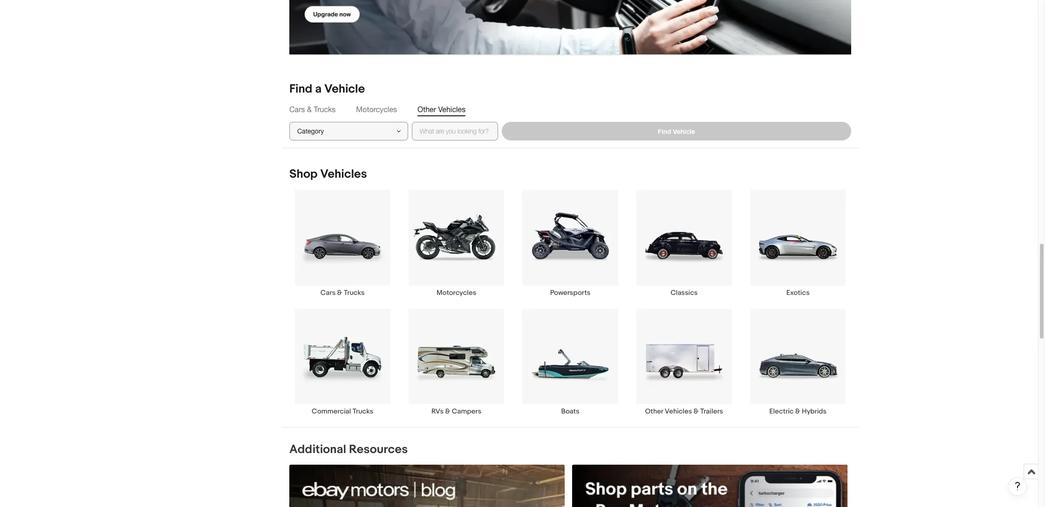 Task type: vqa. For each thing, say whether or not it's contained in the screenshot.
top Motorcycles
yes



Task type: describe. For each thing, give the bounding box(es) containing it.
tab list containing cars & trucks
[[289, 105, 851, 115]]

rvs & campers
[[431, 408, 481, 416]]

commercial
[[312, 408, 351, 416]]

other for other vehicles
[[417, 105, 436, 114]]

1 vertical spatial motorcycles
[[437, 289, 476, 298]]

2 vertical spatial trucks
[[353, 408, 373, 416]]

vehicle inside button
[[673, 128, 695, 136]]

0 vertical spatial trucks
[[314, 105, 336, 114]]

cars inside "link"
[[320, 289, 336, 298]]

powersports
[[550, 289, 590, 298]]

help, opens dialogs image
[[1013, 482, 1022, 492]]

powersports link
[[513, 190, 627, 298]]

find vehicle
[[658, 128, 695, 136]]

commercial trucks
[[312, 408, 373, 416]]

0 horizontal spatial vehicle
[[324, 82, 365, 97]]

campers
[[452, 408, 481, 416]]

additional resources
[[289, 443, 408, 457]]

exotics link
[[741, 190, 855, 298]]

vehicles for other vehicles & trailers
[[665, 408, 692, 416]]

boats link
[[513, 309, 627, 416]]

0 vertical spatial cars & trucks
[[289, 105, 336, 114]]

0 vertical spatial cars
[[289, 105, 305, 114]]

none text field boost your ride with top tech
[[289, 0, 851, 55]]

commercial trucks link
[[286, 309, 399, 416]]

rvs
[[431, 408, 444, 416]]

cars & trucks link
[[286, 190, 399, 298]]

trailers
[[700, 408, 723, 416]]

classics link
[[627, 190, 741, 298]]

find vehicle button
[[502, 122, 851, 141]]

a
[[315, 82, 322, 97]]

other vehicles & trailers
[[645, 408, 723, 416]]

find a vehicle
[[289, 82, 365, 97]]

electric
[[769, 408, 794, 416]]



Task type: locate. For each thing, give the bounding box(es) containing it.
& for cars & trucks "link"
[[337, 289, 342, 298]]

resources
[[349, 443, 408, 457]]

2 horizontal spatial vehicles
[[665, 408, 692, 416]]

None text field
[[289, 0, 851, 55], [289, 465, 565, 508]]

none text field check out the ebay motors blog
[[289, 465, 565, 508]]

2 vertical spatial vehicles
[[665, 408, 692, 416]]

1 horizontal spatial vehicles
[[438, 105, 465, 114]]

1 vertical spatial cars
[[320, 289, 336, 298]]

vehicles left "trailers"
[[665, 408, 692, 416]]

& for rvs & campers link
[[445, 408, 450, 416]]

rvs & campers link
[[399, 309, 513, 416]]

0 horizontal spatial cars
[[289, 105, 305, 114]]

1 horizontal spatial other
[[645, 408, 663, 416]]

other vehicles
[[417, 105, 465, 114]]

hybrids
[[802, 408, 827, 416]]

shop vehicles
[[289, 167, 367, 182]]

other inside other vehicles & trailers link
[[645, 408, 663, 416]]

& for electric & hybrids 'link'
[[795, 408, 800, 416]]

1 vertical spatial find
[[658, 128, 671, 136]]

& inside "link"
[[337, 289, 342, 298]]

motorcycles link
[[399, 190, 513, 298]]

1 horizontal spatial motorcycles
[[437, 289, 476, 298]]

electric & hybrids
[[769, 408, 827, 416]]

cars & trucks
[[289, 105, 336, 114], [320, 289, 365, 298]]

electric & hybrids link
[[741, 309, 855, 416]]

cars
[[289, 105, 305, 114], [320, 289, 336, 298]]

0 vertical spatial motorcycles
[[356, 105, 397, 114]]

find
[[289, 82, 312, 97], [658, 128, 671, 136]]

other
[[417, 105, 436, 114], [645, 408, 663, 416]]

0 horizontal spatial vehicles
[[320, 167, 367, 182]]

&
[[307, 105, 312, 114], [337, 289, 342, 298], [445, 408, 450, 416], [694, 408, 699, 416], [795, 408, 800, 416]]

check out the ebay motors blog image
[[289, 465, 565, 508]]

0 horizontal spatial other
[[417, 105, 436, 114]]

trucks inside "link"
[[344, 289, 365, 298]]

ebay motors app image
[[572, 465, 847, 508]]

1 none text field from the top
[[289, 0, 851, 55]]

exotics
[[786, 289, 810, 298]]

1 vertical spatial vehicle
[[673, 128, 695, 136]]

None text field
[[572, 465, 847, 508]]

tab list
[[289, 105, 851, 115]]

additional
[[289, 443, 346, 457]]

0 vertical spatial vehicle
[[324, 82, 365, 97]]

classics
[[671, 289, 698, 298]]

other for other vehicles & trailers
[[645, 408, 663, 416]]

shop
[[289, 167, 318, 182]]

1 vertical spatial trucks
[[344, 289, 365, 298]]

1 horizontal spatial find
[[658, 128, 671, 136]]

0 vertical spatial none text field
[[289, 0, 851, 55]]

boost your ride with top tech image
[[289, 0, 851, 55]]

motorcycles
[[356, 105, 397, 114], [437, 289, 476, 298]]

vehicles right shop
[[320, 167, 367, 182]]

1 vertical spatial cars & trucks
[[320, 289, 365, 298]]

find inside button
[[658, 128, 671, 136]]

find for find vehicle
[[658, 128, 671, 136]]

2 none text field from the top
[[289, 465, 565, 508]]

other vehicles & trailers link
[[627, 309, 741, 416]]

vehicles for other vehicles
[[438, 105, 465, 114]]

& inside 'link'
[[795, 408, 800, 416]]

find for find a vehicle
[[289, 82, 312, 97]]

0 vertical spatial other
[[417, 105, 436, 114]]

0 horizontal spatial motorcycles
[[356, 105, 397, 114]]

vehicles
[[438, 105, 465, 114], [320, 167, 367, 182], [665, 408, 692, 416]]

trucks
[[314, 105, 336, 114], [344, 289, 365, 298], [353, 408, 373, 416]]

0 horizontal spatial find
[[289, 82, 312, 97]]

0 vertical spatial vehicles
[[438, 105, 465, 114]]

vehicle
[[324, 82, 365, 97], [673, 128, 695, 136]]

vehicles up what are you looking for? text field
[[438, 105, 465, 114]]

cars & trucks inside "link"
[[320, 289, 365, 298]]

What are you looking for? text field
[[412, 122, 498, 141]]

1 vertical spatial other
[[645, 408, 663, 416]]

boats
[[561, 408, 579, 416]]

1 vertical spatial vehicles
[[320, 167, 367, 182]]

1 horizontal spatial cars
[[320, 289, 336, 298]]

1 horizontal spatial vehicle
[[673, 128, 695, 136]]

vehicles for shop vehicles
[[320, 167, 367, 182]]

other inside tab list
[[417, 105, 436, 114]]

0 vertical spatial find
[[289, 82, 312, 97]]

1 vertical spatial none text field
[[289, 465, 565, 508]]



